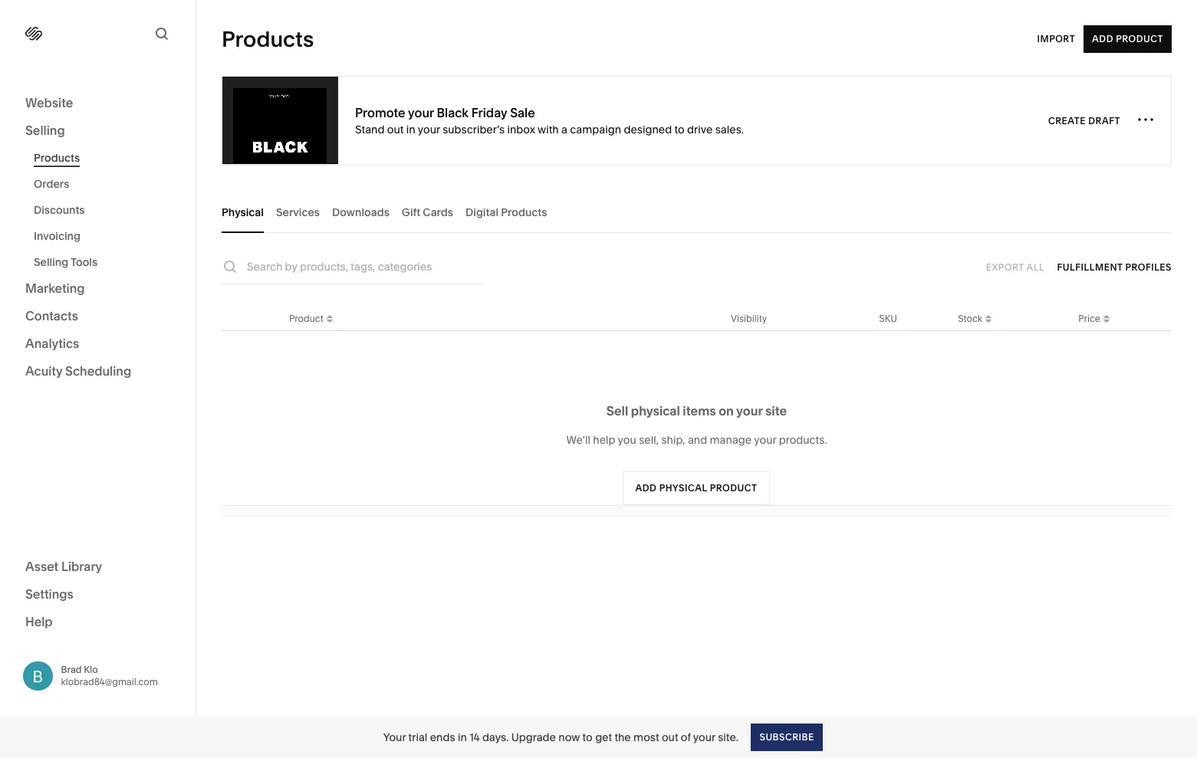 Task type: locate. For each thing, give the bounding box(es) containing it.
import button
[[1037, 25, 1075, 53]]

all
[[1026, 261, 1045, 273]]

analytics link
[[25, 335, 170, 354]]

products
[[222, 26, 314, 52], [34, 151, 80, 165], [501, 205, 547, 219]]

export
[[986, 261, 1024, 273]]

add inside 'add physical product' button
[[636, 482, 657, 494]]

we'll
[[566, 433, 590, 447]]

your down black
[[418, 122, 440, 136]]

in left the 14
[[458, 730, 467, 744]]

your right 'of' at right
[[693, 730, 715, 744]]

0 vertical spatial in
[[406, 122, 415, 136]]

to
[[674, 122, 685, 136], [583, 730, 593, 744]]

0 vertical spatial selling
[[25, 123, 65, 138]]

in
[[406, 122, 415, 136], [458, 730, 467, 744]]

create
[[1048, 115, 1086, 126]]

0 vertical spatial to
[[674, 122, 685, 136]]

digital products
[[466, 205, 547, 219]]

website
[[25, 95, 73, 110]]

klo
[[84, 664, 98, 675]]

physical up sell,
[[631, 403, 680, 419]]

to left drive
[[674, 122, 685, 136]]

visibility
[[731, 313, 767, 324]]

gift cards
[[402, 205, 453, 219]]

to left get
[[583, 730, 593, 744]]

2 horizontal spatial products
[[501, 205, 547, 219]]

tab list
[[222, 191, 1172, 233]]

create draft button
[[1048, 107, 1120, 135]]

now
[[559, 730, 580, 744]]

acuity scheduling link
[[25, 363, 170, 381]]

product inside button
[[1116, 33, 1163, 44]]

ship,
[[661, 433, 685, 447]]

1 vertical spatial add
[[636, 482, 657, 494]]

selling down website
[[25, 123, 65, 138]]

0 horizontal spatial out
[[387, 122, 404, 136]]

physical down 'ship,'
[[660, 482, 708, 494]]

1 vertical spatial physical
[[660, 482, 708, 494]]

sell
[[606, 403, 628, 419]]

drive
[[687, 122, 713, 136]]

1 horizontal spatial out
[[662, 730, 678, 744]]

add inside add product button
[[1092, 33, 1114, 44]]

digital products button
[[466, 191, 547, 233]]

dropdown icon image
[[323, 310, 336, 322], [982, 310, 995, 322], [1101, 310, 1113, 322], [323, 315, 336, 327], [982, 315, 995, 327], [1101, 315, 1113, 327]]

1 vertical spatial selling
[[34, 255, 68, 269]]

selling
[[25, 123, 65, 138], [34, 255, 68, 269]]

selling up marketing
[[34, 255, 68, 269]]

out
[[387, 122, 404, 136], [662, 730, 678, 744]]

contacts
[[25, 308, 78, 324]]

0 vertical spatial out
[[387, 122, 404, 136]]

products inside button
[[501, 205, 547, 219]]

1 horizontal spatial product
[[1116, 33, 1163, 44]]

tab list containing physical
[[222, 191, 1172, 233]]

your trial ends in 14 days. upgrade now to get the most out of your site.
[[383, 730, 739, 744]]

contacts link
[[25, 308, 170, 326]]

orders link
[[34, 171, 179, 197]]

website link
[[25, 94, 170, 113]]

1 horizontal spatial products
[[222, 26, 314, 52]]

klobrad84@gmail.com
[[61, 676, 158, 688]]

in right stand
[[406, 122, 415, 136]]

physical for add
[[660, 482, 708, 494]]

digital
[[466, 205, 498, 219]]

0 horizontal spatial to
[[583, 730, 593, 744]]

fulfillment profiles
[[1057, 261, 1172, 273]]

add for add product
[[1092, 33, 1114, 44]]

0 vertical spatial physical
[[631, 403, 680, 419]]

1 horizontal spatial in
[[458, 730, 467, 744]]

items
[[683, 403, 716, 419]]

physical for sell
[[631, 403, 680, 419]]

days.
[[482, 730, 509, 744]]

on
[[719, 403, 734, 419]]

1 horizontal spatial add
[[1092, 33, 1114, 44]]

add product
[[1092, 33, 1163, 44]]

1 horizontal spatial to
[[674, 122, 685, 136]]

of
[[681, 730, 691, 744]]

0 horizontal spatial products
[[34, 151, 80, 165]]

invoicing
[[34, 229, 81, 243]]

product
[[1116, 33, 1163, 44], [289, 313, 323, 324]]

0 horizontal spatial add
[[636, 482, 657, 494]]

products link
[[34, 145, 179, 171]]

1 vertical spatial out
[[662, 730, 678, 744]]

help
[[25, 614, 53, 629]]

0 vertical spatial products
[[222, 26, 314, 52]]

brad
[[61, 664, 82, 675]]

physical
[[631, 403, 680, 419], [660, 482, 708, 494]]

2 vertical spatial products
[[501, 205, 547, 219]]

products.
[[779, 433, 827, 447]]

brad klo klobrad84@gmail.com
[[61, 664, 158, 688]]

0 vertical spatial product
[[1116, 33, 1163, 44]]

0 horizontal spatial in
[[406, 122, 415, 136]]

add right import
[[1092, 33, 1114, 44]]

physical button
[[222, 191, 264, 233]]

with
[[538, 122, 559, 136]]

0 vertical spatial add
[[1092, 33, 1114, 44]]

get
[[595, 730, 612, 744]]

1 vertical spatial product
[[289, 313, 323, 324]]

1 vertical spatial to
[[583, 730, 593, 744]]

out down promote
[[387, 122, 404, 136]]

add down sell,
[[636, 482, 657, 494]]

add
[[1092, 33, 1114, 44], [636, 482, 657, 494]]

selling tools link
[[34, 249, 179, 275]]

your
[[408, 105, 434, 120], [418, 122, 440, 136], [736, 403, 763, 419], [754, 433, 776, 447], [693, 730, 715, 744]]

1 vertical spatial in
[[458, 730, 467, 744]]

physical inside 'add physical product' button
[[660, 482, 708, 494]]

out left 'of' at right
[[662, 730, 678, 744]]

services button
[[276, 191, 320, 233]]

asset library link
[[25, 558, 170, 576]]



Task type: describe. For each thing, give the bounding box(es) containing it.
stock
[[958, 313, 982, 324]]

Search by products, tags, categories field
[[247, 258, 483, 275]]

asset library
[[25, 559, 102, 574]]

upgrade
[[511, 730, 556, 744]]

asset
[[25, 559, 58, 574]]

site
[[765, 403, 787, 419]]

1 vertical spatial products
[[34, 151, 80, 165]]

tools
[[71, 255, 98, 269]]

create draft
[[1048, 115, 1120, 126]]

orders
[[34, 177, 69, 191]]

fulfillment
[[1057, 261, 1123, 273]]

export all button
[[986, 253, 1045, 281]]

price
[[1078, 313, 1101, 324]]

scheduling
[[65, 364, 131, 379]]

help
[[593, 433, 615, 447]]

selling for selling
[[25, 123, 65, 138]]

to inside promote your black friday sale stand out in your subscriber's inbox with a campaign designed to drive sales.
[[674, 122, 685, 136]]

designed
[[624, 122, 672, 136]]

subscribe
[[759, 731, 814, 743]]

analytics
[[25, 336, 79, 351]]

sell physical items on your site
[[606, 403, 787, 419]]

you
[[618, 433, 636, 447]]

product
[[710, 482, 758, 494]]

sell,
[[639, 433, 659, 447]]

promote your black friday sale stand out in your subscriber's inbox with a campaign designed to drive sales.
[[355, 105, 744, 136]]

gift
[[402, 205, 420, 219]]

downloads button
[[332, 191, 389, 233]]

manage
[[710, 433, 752, 447]]

physical
[[222, 205, 264, 219]]

the
[[615, 730, 631, 744]]

settings link
[[25, 586, 170, 604]]

invoicing link
[[34, 223, 179, 249]]

selling tools
[[34, 255, 98, 269]]

and
[[688, 433, 707, 447]]

discounts
[[34, 203, 85, 217]]

your right on in the right of the page
[[736, 403, 763, 419]]

add physical product
[[636, 482, 758, 494]]

import
[[1037, 33, 1075, 44]]

subscriber's
[[443, 122, 505, 136]]

subscribe button
[[751, 724, 822, 751]]

black
[[437, 105, 469, 120]]

out inside promote your black friday sale stand out in your subscriber's inbox with a campaign designed to drive sales.
[[387, 122, 404, 136]]

selling link
[[25, 122, 170, 140]]

campaign
[[570, 122, 621, 136]]

we'll help you sell, ship, and manage your products.
[[566, 433, 827, 447]]

a
[[561, 122, 567, 136]]

your left black
[[408, 105, 434, 120]]

fulfillment profiles button
[[1057, 253, 1172, 281]]

library
[[61, 559, 102, 574]]

sku
[[879, 313, 897, 324]]

marketing link
[[25, 280, 170, 298]]

in inside promote your black friday sale stand out in your subscriber's inbox with a campaign designed to drive sales.
[[406, 122, 415, 136]]

add for add physical product
[[636, 482, 657, 494]]

trial
[[408, 730, 427, 744]]

help link
[[25, 613, 53, 630]]

gift cards button
[[402, 191, 453, 233]]

cards
[[423, 205, 453, 219]]

14
[[469, 730, 480, 744]]

your down site
[[754, 433, 776, 447]]

downloads
[[332, 205, 389, 219]]

inbox
[[507, 122, 535, 136]]

your
[[383, 730, 406, 744]]

settings
[[25, 586, 74, 602]]

export all
[[986, 261, 1045, 273]]

services
[[276, 205, 320, 219]]

acuity scheduling
[[25, 364, 131, 379]]

discounts link
[[34, 197, 179, 223]]

friday
[[471, 105, 507, 120]]

most
[[634, 730, 659, 744]]

add physical product button
[[623, 472, 771, 505]]

stand
[[355, 122, 385, 136]]

site.
[[718, 730, 739, 744]]

acuity
[[25, 364, 62, 379]]

sale
[[510, 105, 535, 120]]

selling for selling tools
[[34, 255, 68, 269]]

add product button
[[1084, 25, 1172, 53]]

0 horizontal spatial product
[[289, 313, 323, 324]]

sales.
[[715, 122, 744, 136]]

promote
[[355, 105, 405, 120]]



Task type: vqa. For each thing, say whether or not it's contained in the screenshot.
Analytics in the top of the page
yes



